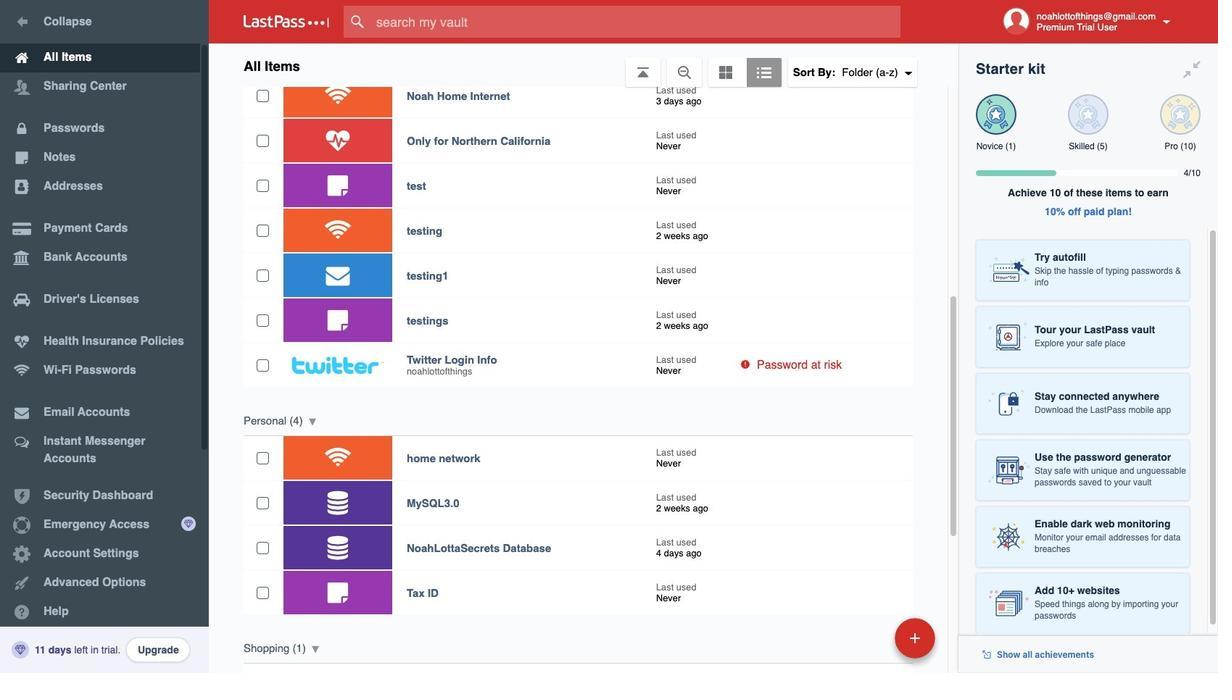 Task type: describe. For each thing, give the bounding box(es) containing it.
lastpass image
[[244, 15, 329, 28]]

new item navigation
[[795, 614, 944, 674]]



Task type: vqa. For each thing, say whether or not it's contained in the screenshot.
New item icon
no



Task type: locate. For each thing, give the bounding box(es) containing it.
new item element
[[795, 618, 940, 659]]

main navigation navigation
[[0, 0, 209, 674]]

vault options navigation
[[209, 44, 958, 87]]

Search search field
[[344, 6, 923, 38]]

search my vault text field
[[344, 6, 923, 38]]



